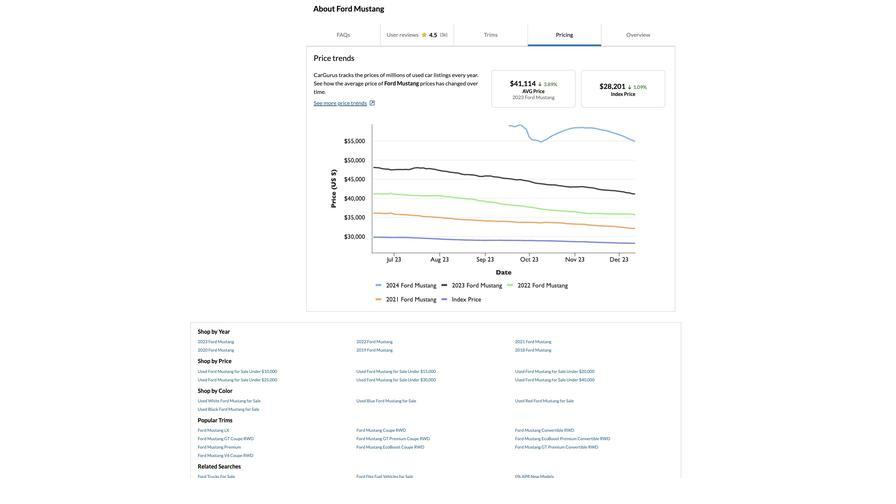 Task type: describe. For each thing, give the bounding box(es) containing it.
1 vertical spatial the
[[335, 80, 344, 86]]

2 see from the top
[[314, 99, 323, 106]]

ford mustang gt premium convertible rwd link
[[516, 445, 599, 450]]

coupe inside ford mustang convertible rwd ford mustang gt coupe rwd
[[231, 436, 243, 441]]

used ford mustang for sale under $20,000 used ford mustang for sale under $25,000
[[198, 369, 595, 382]]

coupe up ford mustang gt premium convertible rwd ford mustang v6 coupe rwd
[[407, 436, 419, 441]]

prices inside the cargurus tracks the prices of millions of used car listings every year. see how the average price of
[[364, 71, 379, 78]]

premium up v6
[[224, 445, 241, 450]]

reviews
[[400, 31, 419, 38]]

used for used white ford mustang for sale
[[198, 398, 207, 404]]

ford mustang
[[385, 80, 419, 86]]

cargurus
[[314, 71, 338, 78]]

2020
[[198, 348, 208, 353]]

related searches
[[198, 463, 241, 470]]

used ford mustang for sale under $10,000 link
[[198, 369, 277, 374]]

ford mustang ecoboost premium convertible rwd link
[[516, 436, 611, 441]]

popular trims
[[198, 417, 233, 424]]

coupe down the ford mustang gt premium coupe rwd link
[[402, 445, 414, 450]]

by for price
[[212, 358, 218, 365]]

ford mustang gt premium convertible rwd ford mustang v6 coupe rwd
[[198, 445, 599, 458]]

trims tab
[[454, 24, 528, 46]]

used for used blue ford mustang for sale
[[357, 398, 366, 404]]

ford mustang v6 coupe rwd link
[[198, 453, 254, 458]]

for up used ford mustang for sale under $30,000 link
[[393, 369, 399, 374]]

v6
[[224, 453, 230, 458]]

2018 ford mustang link
[[516, 348, 552, 353]]

2022 ford mustang
[[357, 339, 393, 345]]

$28,201
[[600, 82, 626, 90]]

4.5
[[430, 31, 437, 38]]

used ford mustang for sale under $10,000
[[198, 369, 277, 374]]

used red ford mustang for sale link
[[516, 398, 574, 404]]

used
[[412, 71, 424, 78]]

for up used ford mustang for sale under $40,000
[[552, 369, 558, 374]]

shop by color
[[198, 387, 233, 394]]

black
[[208, 407, 218, 412]]

for down "used white ford mustang for sale" link
[[246, 407, 251, 412]]

$15,000
[[421, 369, 436, 374]]

used ford mustang for sale under $25,000 link
[[198, 377, 277, 382]]

ford mustang coupe rwd link
[[357, 428, 406, 433]]

premium for ford mustang ecoboost premium convertible rwd ford mustang premium
[[560, 436, 577, 441]]

ford mustang coupe rwd
[[357, 428, 406, 433]]

sale up used ford mustang for sale under $40,000
[[559, 369, 566, 374]]

2022 ford mustang link
[[357, 339, 393, 345]]

used for used ford mustang for sale under $20,000 used ford mustang for sale under $25,000
[[516, 369, 525, 374]]

2019 ford mustang link
[[357, 348, 393, 353]]

color
[[219, 387, 233, 394]]

ford mustang premium link
[[198, 445, 241, 450]]

$30,000
[[421, 377, 436, 382]]

sale up used ford mustang for sale under $30,000 link
[[400, 369, 407, 374]]

2018 ford mustang
[[516, 348, 552, 353]]

for down used ford mustang for sale under $30,000
[[403, 398, 408, 404]]

price inside the cargurus tracks the prices of millions of used car listings every year. see how the average price of
[[365, 80, 377, 86]]

star image
[[422, 32, 427, 37]]

used white ford mustang for sale
[[198, 398, 261, 404]]

used for used red ford mustang for sale used black ford mustang for sale
[[516, 398, 525, 404]]

ford mustang lx
[[198, 428, 229, 433]]

$20,000
[[579, 369, 595, 374]]

sale down used ford mustang for sale under $30,000 link
[[409, 398, 416, 404]]

shop for shop by color
[[198, 387, 210, 394]]

see more price trends link
[[314, 99, 375, 107]]

of left millions
[[380, 71, 385, 78]]

ford mustang gt premium coupe rwd
[[357, 436, 430, 441]]

for down used ford mustang for sale under $15,000
[[393, 377, 399, 382]]

(
[[440, 32, 442, 37]]

used red ford mustang for sale used black ford mustang for sale
[[198, 398, 574, 412]]

for down used ford mustang for sale under $40,000 link
[[560, 398, 566, 404]]

ford mustang convertible rwd link
[[516, 428, 575, 433]]

index
[[611, 91, 624, 97]]

for up used black ford mustang for sale link
[[247, 398, 252, 404]]

tracks
[[339, 71, 354, 78]]

used ford mustang for sale under $40,000 link
[[516, 377, 595, 382]]

listings
[[434, 71, 451, 78]]

used blue ford mustang for sale link
[[357, 398, 416, 404]]

$41,114
[[510, 79, 536, 87]]

user reviews
[[387, 31, 419, 38]]

sale down used ford mustang for sale under $25,000 link
[[253, 398, 261, 404]]

time.
[[314, 88, 326, 95]]

sale down used ford mustang for sale under $40,000 link
[[567, 398, 574, 404]]

blue
[[367, 398, 375, 404]]

under for used ford mustang for sale under $10,000
[[249, 369, 261, 374]]

2019 ford mustang
[[357, 348, 393, 353]]

2019
[[357, 348, 366, 353]]

2021
[[516, 339, 525, 345]]

ford mustang ecoboost coupe rwd link
[[357, 445, 425, 450]]

of left used
[[406, 71, 411, 78]]

under for used ford mustang for sale under $40,000
[[567, 377, 579, 382]]

every
[[452, 71, 466, 78]]

used for used ford mustang for sale under $10,000
[[198, 369, 207, 374]]

user
[[387, 31, 399, 38]]

coupe inside ford mustang gt premium convertible rwd ford mustang v6 coupe rwd
[[230, 453, 243, 458]]

1.09%
[[634, 84, 647, 90]]

how
[[324, 80, 334, 86]]

tab list inside about ford mustang element
[[307, 23, 676, 47]]

pricing tab
[[528, 24, 602, 46]]

premium for ford mustang gt premium convertible rwd ford mustang v6 coupe rwd
[[548, 445, 565, 450]]

over
[[467, 80, 478, 86]]

$10,000
[[262, 369, 277, 374]]

more
[[324, 99, 337, 106]]

2022
[[357, 339, 366, 345]]

sale up used ford mustang for sale under $25,000 link
[[241, 369, 249, 374]]

used ford mustang for sale under $20,000 link
[[516, 369, 595, 374]]



Task type: locate. For each thing, give the bounding box(es) containing it.
external link square image
[[370, 100, 375, 106]]

shop for shop by price
[[198, 358, 210, 365]]

convertible inside ford mustang ecoboost premium convertible rwd ford mustang premium
[[578, 436, 600, 441]]

2 vertical spatial by
[[212, 387, 218, 394]]

2023 inside avg price 2023 ford mustang
[[513, 94, 524, 100]]

for down the used ford mustang for sale under $10,000 link
[[235, 377, 240, 382]]

2 horizontal spatial gt
[[542, 445, 548, 450]]

gt down lx
[[224, 436, 230, 441]]

1 horizontal spatial trims
[[484, 31, 498, 38]]

1 by from the top
[[212, 328, 218, 335]]

ford mustang ecoboost coupe rwd
[[357, 445, 425, 450]]

2 shop from the top
[[198, 358, 210, 365]]

convertible down 'ford mustang ecoboost premium convertible rwd' link
[[566, 445, 588, 450]]

gt inside ford mustang convertible rwd ford mustang gt coupe rwd
[[224, 436, 230, 441]]

sale down used white ford mustang for sale
[[252, 407, 259, 412]]

0 vertical spatial by
[[212, 328, 218, 335]]

price trends
[[314, 53, 355, 63]]

1 vertical spatial see
[[314, 99, 323, 106]]

2023 up 2020
[[198, 339, 208, 345]]

see up time.
[[314, 80, 323, 86]]

has
[[436, 80, 445, 86]]

0 horizontal spatial long arrow down image
[[539, 82, 542, 87]]

convertible up ford mustang gt premium convertible rwd link
[[578, 436, 600, 441]]

shop up white
[[198, 387, 210, 394]]

long arrow down image for $28,201
[[628, 85, 631, 90]]

1 vertical spatial 2023
[[198, 339, 208, 345]]

price down 1.09%
[[625, 91, 636, 97]]

$40,000
[[579, 377, 595, 382]]

the
[[355, 71, 363, 78], [335, 80, 344, 86]]

about ford mustang
[[314, 4, 384, 13]]

used for used ford mustang for sale under $40,000
[[516, 377, 525, 382]]

ford mustang gt premium coupe rwd link
[[357, 436, 430, 441]]

mustang inside avg price 2023 ford mustang
[[536, 94, 555, 100]]

millions
[[386, 71, 405, 78]]

shop up '2023 ford mustang'
[[198, 328, 210, 335]]

)
[[446, 32, 448, 37]]

2023 down $41,114
[[513, 94, 524, 100]]

0 horizontal spatial trims
[[219, 417, 233, 424]]

ecoboost down the ford mustang gt premium coupe rwd
[[383, 445, 401, 450]]

sale down used ford mustang for sale under $20,000 link
[[559, 377, 566, 382]]

tab list containing faqs
[[307, 23, 676, 47]]

ecoboost for premium
[[542, 436, 560, 441]]

2021 ford mustang link
[[516, 339, 552, 345]]

1 horizontal spatial long arrow down image
[[628, 85, 631, 90]]

overview
[[627, 31, 651, 38]]

the right how
[[335, 80, 344, 86]]

under left "$20,000"
[[567, 369, 579, 374]]

by left year
[[212, 328, 218, 335]]

0 vertical spatial trims
[[484, 31, 498, 38]]

0 vertical spatial shop
[[198, 328, 210, 335]]

used ford mustang for sale under $15,000
[[357, 369, 436, 374]]

1 see from the top
[[314, 80, 323, 86]]

under left $15,000 at the bottom
[[408, 369, 420, 374]]

used ford mustang for sale under $30,000 link
[[357, 377, 436, 382]]

0 vertical spatial ecoboost
[[542, 436, 560, 441]]

0 vertical spatial 2023
[[513, 94, 524, 100]]

under left the $25,000
[[249, 377, 261, 382]]

1 vertical spatial ecoboost
[[383, 445, 401, 450]]

coupe
[[383, 428, 395, 433], [231, 436, 243, 441], [407, 436, 419, 441], [402, 445, 414, 450], [230, 453, 243, 458]]

0 horizontal spatial price
[[338, 99, 350, 106]]

gt down ford mustang coupe rwd
[[383, 436, 389, 441]]

white
[[208, 398, 220, 404]]

trims inside tab
[[484, 31, 498, 38]]

1 vertical spatial prices
[[420, 80, 435, 86]]

convertible up 'ford mustang ecoboost premium convertible rwd' link
[[542, 428, 564, 433]]

under
[[249, 369, 261, 374], [408, 369, 420, 374], [567, 369, 579, 374], [249, 377, 261, 382], [408, 377, 420, 382], [567, 377, 579, 382]]

$25,000
[[262, 377, 277, 382]]

long arrow down image up index price
[[628, 85, 631, 90]]

coupe right v6
[[230, 453, 243, 458]]

shop for shop by year
[[198, 328, 210, 335]]

used ford mustang for sale under $40,000
[[516, 377, 595, 382]]

by down the 2020 ford mustang link
[[212, 358, 218, 365]]

under for used ford mustang for sale under $15,000
[[408, 369, 420, 374]]

faqs tab
[[307, 24, 381, 46]]

premium down 'ford mustang ecoboost premium convertible rwd' link
[[548, 445, 565, 450]]

ford inside avg price 2023 ford mustang
[[525, 94, 535, 100]]

shop by price
[[198, 358, 232, 365]]

prices down car
[[420, 80, 435, 86]]

ecoboost
[[542, 436, 560, 441], [383, 445, 401, 450]]

0 horizontal spatial gt
[[224, 436, 230, 441]]

price inside avg price 2023 ford mustang
[[534, 88, 545, 94]]

convertible for ecoboost
[[578, 436, 600, 441]]

1 horizontal spatial prices
[[420, 80, 435, 86]]

lx
[[224, 428, 229, 433]]

used for used ford mustang for sale under $30,000
[[357, 377, 366, 382]]

gt for ford mustang gt premium coupe rwd
[[383, 436, 389, 441]]

used white ford mustang for sale link
[[198, 398, 261, 404]]

1 horizontal spatial the
[[355, 71, 363, 78]]

trends up tracks at left top
[[333, 53, 355, 63]]

3 by from the top
[[212, 387, 218, 394]]

0 vertical spatial the
[[355, 71, 363, 78]]

average
[[345, 80, 364, 86]]

2 by from the top
[[212, 358, 218, 365]]

coupe up 'ford mustang premium' link
[[231, 436, 243, 441]]

1 horizontal spatial gt
[[383, 436, 389, 441]]

changed
[[446, 80, 466, 86]]

for down used ford mustang for sale under $20,000 link
[[552, 377, 558, 382]]

long arrow down image
[[539, 82, 542, 87], [628, 85, 631, 90]]

2020 ford mustang link
[[198, 348, 234, 353]]

1 horizontal spatial price
[[365, 80, 377, 86]]

gt inside ford mustang gt premium convertible rwd ford mustang v6 coupe rwd
[[542, 445, 548, 450]]

0 horizontal spatial prices
[[364, 71, 379, 78]]

price down the 2020 ford mustang link
[[219, 358, 232, 365]]

rwd
[[396, 428, 406, 433], [565, 428, 575, 433], [244, 436, 254, 441], [420, 436, 430, 441], [600, 436, 611, 441], [414, 445, 425, 450], [589, 445, 599, 450], [243, 453, 254, 458]]

under for used ford mustang for sale under $30,000
[[408, 377, 420, 382]]

price
[[365, 80, 377, 86], [338, 99, 350, 106]]

see more price trends
[[314, 99, 367, 106]]

long arrow down image for $41,114
[[539, 82, 542, 87]]

used black ford mustang for sale link
[[198, 407, 259, 412]]

0 vertical spatial convertible
[[542, 428, 564, 433]]

rwd inside ford mustang ecoboost premium convertible rwd ford mustang premium
[[600, 436, 611, 441]]

2 vertical spatial shop
[[198, 387, 210, 394]]

1 vertical spatial by
[[212, 358, 218, 365]]

1 horizontal spatial 2023
[[513, 94, 524, 100]]

the up the average
[[355, 71, 363, 78]]

price right avg
[[534, 88, 545, 94]]

ford mustang lx link
[[198, 428, 229, 433]]

avg
[[523, 88, 533, 94]]

1 vertical spatial trims
[[219, 417, 233, 424]]

4.5 ( 3k )
[[430, 31, 448, 38]]

0 horizontal spatial ecoboost
[[383, 445, 401, 450]]

premium for ford mustang gt premium coupe rwd
[[390, 436, 406, 441]]

by for year
[[212, 328, 218, 335]]

avg price 2023 ford mustang
[[513, 88, 555, 100]]

used blue ford mustang for sale
[[357, 398, 416, 404]]

3 shop from the top
[[198, 387, 210, 394]]

3k
[[442, 32, 446, 37]]

used ford mustang for sale under $30,000
[[357, 377, 436, 382]]

gt down ford mustang convertible rwd link
[[542, 445, 548, 450]]

mustang
[[354, 4, 384, 13], [397, 80, 419, 86], [536, 94, 555, 100], [218, 339, 234, 345], [377, 339, 393, 345], [536, 339, 552, 345], [218, 348, 234, 353], [377, 348, 393, 353], [536, 348, 552, 353], [218, 369, 234, 374], [376, 369, 393, 374], [535, 369, 551, 374], [218, 377, 234, 382], [376, 377, 393, 382], [535, 377, 551, 382], [230, 398, 246, 404], [386, 398, 402, 404], [543, 398, 560, 404], [229, 407, 245, 412], [207, 428, 224, 433], [366, 428, 382, 433], [525, 428, 541, 433], [207, 436, 224, 441], [366, 436, 382, 441], [525, 436, 541, 441], [207, 445, 224, 450], [366, 445, 382, 450], [525, 445, 541, 450], [207, 453, 224, 458]]

1 vertical spatial shop
[[198, 358, 210, 365]]

prices left millions
[[364, 71, 379, 78]]

0 vertical spatial trends
[[333, 53, 355, 63]]

2023 ford mustang link
[[198, 339, 234, 345]]

by for color
[[212, 387, 218, 394]]

2 vertical spatial convertible
[[566, 445, 588, 450]]

premium up ford mustang gt premium convertible rwd link
[[560, 436, 577, 441]]

about ford mustang element
[[300, 0, 683, 319]]

gt for ford mustang gt premium convertible rwd ford mustang v6 coupe rwd
[[542, 445, 548, 450]]

sale down used ford mustang for sale under $15,000
[[400, 377, 407, 382]]

ford mustang gt coupe rwd link
[[198, 436, 254, 441]]

searches
[[218, 463, 241, 470]]

0 horizontal spatial the
[[335, 80, 344, 86]]

by
[[212, 328, 218, 335], [212, 358, 218, 365], [212, 387, 218, 394]]

convertible for gt
[[566, 445, 588, 450]]

premium inside ford mustang gt premium convertible rwd ford mustang v6 coupe rwd
[[548, 445, 565, 450]]

ecoboost for coupe
[[383, 445, 401, 450]]

of left ford mustang
[[378, 80, 383, 86]]

year.
[[467, 71, 479, 78]]

3.89%
[[544, 81, 558, 87]]

0 horizontal spatial 2023
[[198, 339, 208, 345]]

2023 ford mustang
[[198, 339, 234, 345]]

price right the average
[[365, 80, 377, 86]]

prices has changed over time.
[[314, 80, 478, 95]]

trims
[[484, 31, 498, 38], [219, 417, 233, 424]]

sale down used ford mustang for sale under $10,000
[[241, 377, 249, 382]]

overview tab
[[602, 24, 675, 46]]

see
[[314, 80, 323, 86], [314, 99, 323, 106]]

used for used ford mustang for sale under $15,000
[[357, 369, 366, 374]]

year
[[219, 328, 230, 335]]

0 vertical spatial price
[[365, 80, 377, 86]]

1 vertical spatial convertible
[[578, 436, 600, 441]]

used
[[198, 369, 207, 374], [357, 369, 366, 374], [516, 369, 525, 374], [198, 377, 207, 382], [357, 377, 366, 382], [516, 377, 525, 382], [198, 398, 207, 404], [357, 398, 366, 404], [516, 398, 525, 404], [198, 407, 207, 412]]

ford
[[337, 4, 353, 13], [385, 80, 396, 86], [525, 94, 535, 100], [208, 339, 217, 345], [367, 339, 376, 345], [526, 339, 535, 345], [208, 348, 217, 353], [367, 348, 376, 353], [526, 348, 535, 353], [208, 369, 217, 374], [367, 369, 376, 374], [526, 369, 534, 374], [208, 377, 217, 382], [367, 377, 376, 382], [526, 377, 534, 382], [220, 398, 229, 404], [376, 398, 385, 404], [534, 398, 542, 404], [219, 407, 228, 412], [198, 428, 207, 433], [357, 428, 365, 433], [516, 428, 524, 433], [198, 436, 207, 441], [357, 436, 365, 441], [516, 436, 524, 441], [198, 445, 207, 450], [357, 445, 365, 450], [516, 445, 524, 450], [198, 453, 207, 458]]

ford mustang convertible rwd ford mustang gt coupe rwd
[[198, 428, 575, 441]]

under for used ford mustang for sale under $20,000 used ford mustang for sale under $25,000
[[567, 369, 579, 374]]

trends left 'external link square' icon
[[351, 99, 367, 106]]

shop down 2020
[[198, 358, 210, 365]]

shop by year
[[198, 328, 230, 335]]

convertible inside ford mustang gt premium convertible rwd ford mustang v6 coupe rwd
[[566, 445, 588, 450]]

1 shop from the top
[[198, 328, 210, 335]]

car
[[425, 71, 433, 78]]

for up used ford mustang for sale under $25,000 link
[[235, 369, 240, 374]]

0 vertical spatial see
[[314, 80, 323, 86]]

shop
[[198, 328, 210, 335], [198, 358, 210, 365], [198, 387, 210, 394]]

see down time.
[[314, 99, 323, 106]]

coupe up the ford mustang gt premium coupe rwd
[[383, 428, 395, 433]]

by up white
[[212, 387, 218, 394]]

0 vertical spatial prices
[[364, 71, 379, 78]]

see inside the cargurus tracks the prices of millions of used car listings every year. see how the average price of
[[314, 80, 323, 86]]

price
[[314, 53, 331, 63], [534, 88, 545, 94], [625, 91, 636, 97], [219, 358, 232, 365]]

price up cargurus
[[314, 53, 331, 63]]

ecoboost inside ford mustang ecoboost premium convertible rwd ford mustang premium
[[542, 436, 560, 441]]

price right more
[[338, 99, 350, 106]]

under left $30,000
[[408, 377, 420, 382]]

sale
[[241, 369, 249, 374], [400, 369, 407, 374], [559, 369, 566, 374], [241, 377, 249, 382], [400, 377, 407, 382], [559, 377, 566, 382], [253, 398, 261, 404], [409, 398, 416, 404], [567, 398, 574, 404], [252, 407, 259, 412]]

index price
[[611, 91, 636, 97]]

pricing
[[556, 31, 574, 38]]

faqs
[[337, 31, 350, 38]]

used ford mustang for sale under $15,000 link
[[357, 369, 436, 374]]

under left $40,000
[[567, 377, 579, 382]]

convertible inside ford mustang convertible rwd ford mustang gt coupe rwd
[[542, 428, 564, 433]]

premium up "ford mustang ecoboost coupe rwd"
[[390, 436, 406, 441]]

ecoboost down ford mustang convertible rwd link
[[542, 436, 560, 441]]

1 horizontal spatial ecoboost
[[542, 436, 560, 441]]

popular
[[198, 417, 218, 424]]

tab list
[[307, 23, 676, 47]]

1 vertical spatial trends
[[351, 99, 367, 106]]

red
[[526, 398, 533, 404]]

prices inside prices has changed over time.
[[420, 80, 435, 86]]

under left $10,000
[[249, 369, 261, 374]]

2018
[[516, 348, 525, 353]]

1 vertical spatial price
[[338, 99, 350, 106]]

long arrow down image left 3.89%
[[539, 82, 542, 87]]



Task type: vqa. For each thing, say whether or not it's contained in the screenshot.
the top 2023
yes



